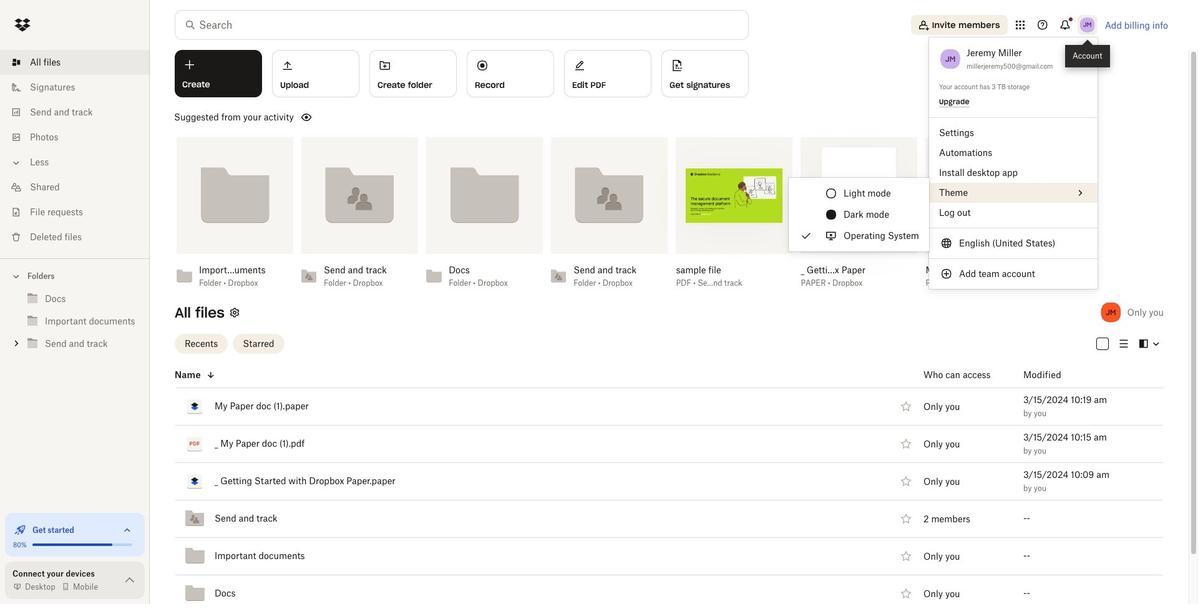 Task type: vqa. For each thing, say whether or not it's contained in the screenshot.
menu item
yes



Task type: locate. For each thing, give the bounding box(es) containing it.
dropbox image
[[10, 12, 35, 37]]

3 add to starred image from the top
[[899, 586, 914, 601]]

0 vertical spatial menu item
[[930, 183, 1098, 203]]

1 vertical spatial add to starred image
[[899, 549, 914, 564]]

list
[[0, 42, 150, 258]]

add to starred image for name important documents, modified 4/2/2024 10:18 am, element
[[899, 549, 914, 564]]

name docs, modified 3/15/2024 9:15 am, element
[[175, 575, 1164, 604]]

table
[[157, 363, 1164, 604]]

add to starred image inside name send and track, modified 3/15/2024 9:46 am, element
[[899, 511, 914, 526]]

choose a language: image
[[940, 236, 955, 251]]

1 add to starred image from the top
[[899, 399, 914, 414]]

0 vertical spatial add to starred image
[[899, 399, 914, 414]]

1 vertical spatial add to starred image
[[899, 436, 914, 451]]

name important documents, modified 4/2/2024 10:18 am, element
[[175, 538, 1164, 575]]

2 add to starred image from the top
[[899, 549, 914, 564]]

add to starred image inside name important documents, modified 4/2/2024 10:18 am, element
[[899, 549, 914, 564]]

add to starred image inside name _ getting started with dropbox paper.paper, modified 3/15/2024 10:09 am, element
[[899, 474, 914, 489]]

add to starred image for name my paper doc (1).paper, modified 3/15/2024 10:19 am, element
[[899, 399, 914, 414]]

add to starred image inside name my paper doc (1).paper, modified 3/15/2024 10:19 am, element
[[899, 399, 914, 414]]

3 add to starred image from the top
[[899, 474, 914, 489]]

2 vertical spatial add to starred image
[[899, 586, 914, 601]]

0 vertical spatial add to starred image
[[899, 511, 914, 526]]

add to starred image inside 'name _ my paper doc (1).pdf, modified 3/15/2024 10:15 am,' element
[[899, 436, 914, 451]]

2 vertical spatial add to starred image
[[899, 474, 914, 489]]

2 menu item from the top
[[930, 233, 1098, 253]]

radio item
[[789, 225, 930, 247]]

list item
[[0, 50, 150, 75]]

2 add to starred image from the top
[[899, 436, 914, 451]]

add to starred image inside name docs, modified 3/15/2024 9:15 am, element
[[899, 586, 914, 601]]

add to starred image
[[899, 399, 914, 414], [899, 436, 914, 451], [899, 474, 914, 489]]

name my paper doc (1).paper, modified 3/15/2024 10:19 am, element
[[175, 388, 1164, 425]]

menu item
[[930, 183, 1098, 203], [930, 233, 1098, 253]]

1 menu item from the top
[[930, 183, 1098, 203]]

1 add to starred image from the top
[[899, 511, 914, 526]]

1 vertical spatial menu item
[[930, 233, 1098, 253]]

group
[[0, 285, 150, 365]]

add to starred image
[[899, 511, 914, 526], [899, 549, 914, 564], [899, 586, 914, 601]]



Task type: describe. For each thing, give the bounding box(es) containing it.
add to starred image for name _ getting started with dropbox paper.paper, modified 3/15/2024 10:09 am, element
[[899, 474, 914, 489]]

account menu image
[[1078, 15, 1098, 35]]

less image
[[10, 157, 22, 169]]

name send and track, modified 3/15/2024 9:46 am, element
[[175, 500, 1164, 538]]

name _ my paper doc (1).pdf, modified 3/15/2024 10:15 am, element
[[175, 425, 1164, 463]]

add to starred image for 'name _ my paper doc (1).pdf, modified 3/15/2024 10:15 am,' element
[[899, 436, 914, 451]]

add to starred image for name docs, modified 3/15/2024 9:15 am, element at the bottom
[[899, 586, 914, 601]]

name _ getting started with dropbox paper.paper, modified 3/15/2024 10:09 am, element
[[175, 463, 1164, 500]]

add to starred image for name send and track, modified 3/15/2024 9:46 am, element
[[899, 511, 914, 526]]



